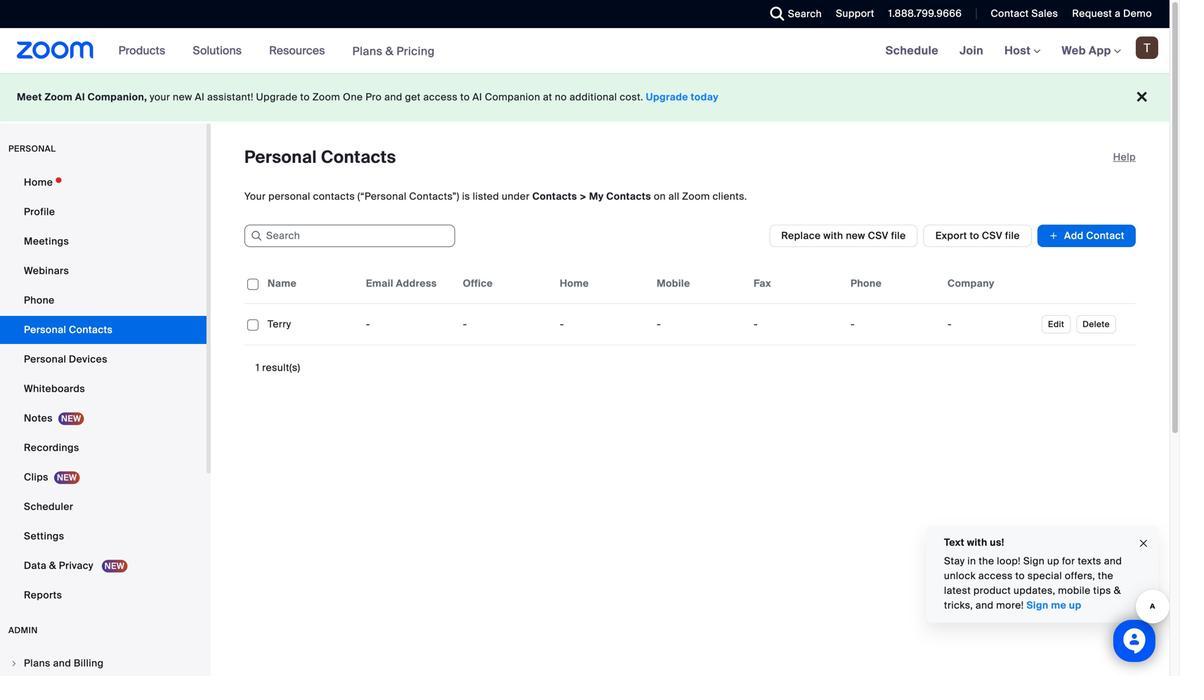 Task type: describe. For each thing, give the bounding box(es) containing it.
whiteboards
[[24, 382, 85, 395]]

your
[[150, 91, 170, 104]]

plans & pricing
[[352, 44, 435, 58]]

export
[[935, 229, 967, 242]]

more!
[[996, 599, 1024, 612]]

delete
[[1083, 319, 1110, 330]]

data & privacy
[[24, 559, 96, 572]]

latest
[[944, 584, 971, 597]]

meetings navigation
[[875, 28, 1169, 74]]

schedule
[[886, 43, 938, 58]]

1 vertical spatial the
[[1098, 570, 1113, 583]]

products
[[118, 43, 165, 58]]

at
[[543, 91, 552, 104]]

personal contacts link
[[0, 316, 207, 344]]

home inside application
[[560, 277, 589, 290]]

home link
[[0, 169, 207, 197]]

2 horizontal spatial zoom
[[682, 190, 710, 203]]

unlock
[[944, 570, 976, 583]]

join link
[[949, 28, 994, 73]]

updates,
[[1014, 584, 1055, 597]]

0 vertical spatial contact
[[991, 7, 1029, 20]]

contacts left >
[[532, 190, 577, 203]]

support
[[836, 7, 874, 20]]

contact inside button
[[1086, 229, 1125, 242]]

1
[[256, 361, 260, 374]]

add contact button
[[1037, 225, 1136, 247]]

2 file from the left
[[1005, 229, 1020, 242]]

add
[[1064, 229, 1084, 242]]

pricing
[[396, 44, 435, 58]]

whiteboards link
[[0, 375, 207, 403]]

meetings
[[24, 235, 69, 248]]

tricks,
[[944, 599, 973, 612]]

profile link
[[0, 198, 207, 226]]

to inside export to csv file button
[[970, 229, 979, 242]]

& for data
[[49, 559, 56, 572]]

solutions button
[[193, 28, 248, 73]]

replace
[[781, 229, 821, 242]]

contacts")
[[409, 190, 459, 203]]

personal
[[268, 190, 310, 203]]

texts
[[1078, 555, 1101, 568]]

contact sales
[[991, 7, 1058, 20]]

and down the product on the bottom right of the page
[[976, 599, 994, 612]]

search button
[[760, 0, 825, 28]]

phone inside application
[[851, 277, 882, 290]]

resources button
[[269, 28, 331, 73]]

additional
[[570, 91, 617, 104]]

data
[[24, 559, 47, 572]]

& inside stay in the loop! sign up for texts and unlock access to special offers, the latest product updates, mobile tips & tricks, and more!
[[1114, 584, 1121, 597]]

offers,
[[1065, 570, 1095, 583]]

and inside meet zoom ai companion, footer
[[384, 91, 402, 104]]

mobile
[[1058, 584, 1091, 597]]

a
[[1115, 7, 1121, 20]]

special
[[1027, 570, 1062, 583]]

all
[[668, 190, 679, 203]]

company
[[948, 277, 994, 290]]

product
[[973, 584, 1011, 597]]

cost.
[[620, 91, 643, 104]]

banner containing products
[[0, 28, 1169, 74]]

sign me up link
[[1026, 599, 1081, 612]]

delete button
[[1076, 315, 1116, 334]]

on
[[654, 190, 666, 203]]

scheduler
[[24, 500, 73, 513]]

1 horizontal spatial zoom
[[312, 91, 340, 104]]

join
[[960, 43, 983, 58]]

host
[[1005, 43, 1034, 58]]

settings
[[24, 530, 64, 543]]

clients.
[[713, 190, 747, 203]]

help
[[1113, 151, 1136, 164]]

webinars link
[[0, 257, 207, 285]]

help link
[[1113, 146, 1136, 169]]

tips
[[1093, 584, 1111, 597]]

edit button
[[1042, 315, 1071, 334]]

recordings
[[24, 441, 79, 454]]

>
[[580, 190, 587, 203]]

4 - from the left
[[657, 318, 661, 331]]

1.888.799.9666
[[888, 7, 962, 20]]

edit
[[1048, 319, 1064, 330]]

notes link
[[0, 405, 207, 433]]

plans and billing menu item
[[0, 650, 207, 676]]

1 upgrade from the left
[[256, 91, 298, 104]]

new inside meet zoom ai companion, footer
[[173, 91, 192, 104]]

1 - from the left
[[366, 318, 370, 331]]

add contact
[[1064, 229, 1125, 242]]

clips link
[[0, 464, 207, 492]]

sales
[[1031, 7, 1058, 20]]

reports link
[[0, 582, 207, 610]]

meet zoom ai companion, footer
[[0, 73, 1169, 122]]

host button
[[1005, 43, 1041, 58]]

stay in the loop! sign up for texts and unlock access to special offers, the latest product updates, mobile tips & tricks, and more!
[[944, 555, 1122, 612]]

and right texts
[[1104, 555, 1122, 568]]

demo
[[1123, 7, 1152, 20]]

admin
[[8, 625, 38, 636]]

1 vertical spatial sign
[[1026, 599, 1049, 612]]

to inside stay in the loop! sign up for texts and unlock access to special offers, the latest product updates, mobile tips & tricks, and more!
[[1015, 570, 1025, 583]]

1 horizontal spatial up
[[1069, 599, 1081, 612]]

contacts up the ("personal
[[321, 146, 396, 168]]

request
[[1072, 7, 1112, 20]]

access inside meet zoom ai companion, footer
[[423, 91, 458, 104]]

with for replace
[[823, 229, 843, 242]]

phone inside "link"
[[24, 294, 55, 307]]

new inside button
[[846, 229, 865, 242]]

contacts inside the personal contacts link
[[69, 323, 113, 336]]

search
[[788, 7, 822, 20]]



Task type: locate. For each thing, give the bounding box(es) containing it.
1 vertical spatial access
[[978, 570, 1013, 583]]

0 vertical spatial personal
[[244, 146, 317, 168]]

0 horizontal spatial ai
[[75, 91, 85, 104]]

clips
[[24, 471, 48, 484]]

contact sales link
[[980, 0, 1062, 28], [991, 7, 1058, 20]]

1 vertical spatial up
[[1069, 599, 1081, 612]]

personal up personal
[[244, 146, 317, 168]]

zoom right all
[[682, 190, 710, 203]]

with up in
[[967, 536, 987, 549]]

& right tips
[[1114, 584, 1121, 597]]

in
[[967, 555, 976, 568]]

text
[[944, 536, 965, 549]]

1 horizontal spatial upgrade
[[646, 91, 688, 104]]

& inside product information navigation
[[385, 44, 394, 58]]

Search Contacts Input text field
[[244, 225, 455, 247]]

listed
[[473, 190, 499, 203]]

0 vertical spatial plans
[[352, 44, 382, 58]]

0 horizontal spatial &
[[49, 559, 56, 572]]

1 ai from the left
[[75, 91, 85, 104]]

0 vertical spatial home
[[24, 176, 53, 189]]

plans & pricing link
[[352, 44, 435, 58], [352, 44, 435, 58]]

settings link
[[0, 523, 207, 551]]

personal contacts up contacts
[[244, 146, 396, 168]]

access up the product on the bottom right of the page
[[978, 570, 1013, 583]]

0 vertical spatial up
[[1047, 555, 1059, 568]]

close image
[[1138, 536, 1149, 552]]

6 - from the left
[[851, 318, 855, 331]]

new right replace
[[846, 229, 865, 242]]

schedule link
[[875, 28, 949, 73]]

1 vertical spatial home
[[560, 277, 589, 290]]

0 horizontal spatial with
[[823, 229, 843, 242]]

1 vertical spatial phone
[[24, 294, 55, 307]]

0 vertical spatial phone
[[851, 277, 882, 290]]

to down loop!
[[1015, 570, 1025, 583]]

personal up whiteboards
[[24, 353, 66, 366]]

ai left companion
[[472, 91, 482, 104]]

sign inside stay in the loop! sign up for texts and unlock access to special offers, the latest product updates, mobile tips & tricks, and more!
[[1023, 555, 1045, 568]]

the up tips
[[1098, 570, 1113, 583]]

sign me up
[[1026, 599, 1081, 612]]

1 horizontal spatial new
[[846, 229, 865, 242]]

0 vertical spatial sign
[[1023, 555, 1045, 568]]

contact left sales
[[991, 7, 1029, 20]]

0 vertical spatial new
[[173, 91, 192, 104]]

2 - from the left
[[463, 318, 467, 331]]

0 vertical spatial personal contacts
[[244, 146, 396, 168]]

us!
[[990, 536, 1004, 549]]

1 vertical spatial with
[[967, 536, 987, 549]]

ai
[[75, 91, 85, 104], [195, 91, 205, 104], [472, 91, 482, 104]]

mobile
[[657, 277, 690, 290]]

plans
[[352, 44, 382, 58], [24, 657, 50, 670]]

webinars
[[24, 264, 69, 277]]

result(s)
[[262, 361, 300, 374]]

1 vertical spatial contact
[[1086, 229, 1125, 242]]

1 vertical spatial personal contacts
[[24, 323, 113, 336]]

export to csv file
[[935, 229, 1020, 242]]

fax
[[754, 277, 771, 290]]

5 - from the left
[[754, 318, 758, 331]]

personal up personal devices
[[24, 323, 66, 336]]

sign
[[1023, 555, 1045, 568], [1026, 599, 1049, 612]]

sign up the special
[[1023, 555, 1045, 568]]

1 horizontal spatial csv
[[982, 229, 1002, 242]]

0 horizontal spatial contact
[[991, 7, 1029, 20]]

0 horizontal spatial file
[[891, 229, 906, 242]]

file left add icon
[[1005, 229, 1020, 242]]

personal
[[8, 143, 56, 154]]

and left get at top
[[384, 91, 402, 104]]

0 horizontal spatial personal contacts
[[24, 323, 113, 336]]

ai left assistant!
[[195, 91, 205, 104]]

2 horizontal spatial &
[[1114, 584, 1121, 597]]

0 vertical spatial the
[[979, 555, 994, 568]]

reports
[[24, 589, 62, 602]]

& left pricing
[[385, 44, 394, 58]]

csv
[[868, 229, 888, 242], [982, 229, 1002, 242]]

0 horizontal spatial new
[[173, 91, 192, 104]]

email address
[[366, 277, 437, 290]]

new
[[173, 91, 192, 104], [846, 229, 865, 242]]

personal contacts up personal devices
[[24, 323, 113, 336]]

resources
[[269, 43, 325, 58]]

stay
[[944, 555, 965, 568]]

zoom left one at the left of page
[[312, 91, 340, 104]]

2 upgrade from the left
[[646, 91, 688, 104]]

0 horizontal spatial csv
[[868, 229, 888, 242]]

0 vertical spatial &
[[385, 44, 394, 58]]

0 horizontal spatial plans
[[24, 657, 50, 670]]

to down 'resources' dropdown button
[[300, 91, 310, 104]]

new right the "your"
[[173, 91, 192, 104]]

1.888.799.9666 button
[[878, 0, 965, 28], [888, 7, 962, 20]]

access inside stay in the loop! sign up for texts and unlock access to special offers, the latest product updates, mobile tips & tricks, and more!
[[978, 570, 1013, 583]]

up down mobile
[[1069, 599, 1081, 612]]

sign down updates,
[[1026, 599, 1049, 612]]

banner
[[0, 28, 1169, 74]]

plans and billing
[[24, 657, 104, 670]]

1 vertical spatial personal
[[24, 323, 66, 336]]

contacts
[[321, 146, 396, 168], [532, 190, 577, 203], [606, 190, 651, 203], [69, 323, 113, 336]]

file left the export
[[891, 229, 906, 242]]

meet zoom ai companion, your new ai assistant! upgrade to zoom one pro and get access to ai companion at no additional cost. upgrade today
[[17, 91, 719, 104]]

2 csv from the left
[[982, 229, 1002, 242]]

2 ai from the left
[[195, 91, 205, 104]]

1 vertical spatial &
[[49, 559, 56, 572]]

personal menu menu
[[0, 169, 207, 611]]

office
[[463, 277, 493, 290]]

0 horizontal spatial phone
[[24, 294, 55, 307]]

home inside home link
[[24, 176, 53, 189]]

assistant!
[[207, 91, 253, 104]]

name
[[268, 277, 297, 290]]

get
[[405, 91, 421, 104]]

the right in
[[979, 555, 994, 568]]

0 horizontal spatial zoom
[[45, 91, 73, 104]]

3 - from the left
[[560, 318, 564, 331]]

0 vertical spatial access
[[423, 91, 458, 104]]

0 horizontal spatial the
[[979, 555, 994, 568]]

companion
[[485, 91, 540, 104]]

to right the export
[[970, 229, 979, 242]]

phone down replace with new csv file button
[[851, 277, 882, 290]]

upgrade right the cost.
[[646, 91, 688, 104]]

upgrade
[[256, 91, 298, 104], [646, 91, 688, 104]]

up
[[1047, 555, 1059, 568], [1069, 599, 1081, 612]]

1 horizontal spatial personal contacts
[[244, 146, 396, 168]]

& right data
[[49, 559, 56, 572]]

contact right add
[[1086, 229, 1125, 242]]

notes
[[24, 412, 53, 425]]

2 vertical spatial personal
[[24, 353, 66, 366]]

with for text
[[967, 536, 987, 549]]

plans inside menu item
[[24, 657, 50, 670]]

contacts up devices
[[69, 323, 113, 336]]

1 vertical spatial new
[[846, 229, 865, 242]]

contact
[[991, 7, 1029, 20], [1086, 229, 1125, 242]]

and left billing on the left of the page
[[53, 657, 71, 670]]

to
[[300, 91, 310, 104], [460, 91, 470, 104], [970, 229, 979, 242], [1015, 570, 1025, 583]]

1 csv from the left
[[868, 229, 888, 242]]

1 horizontal spatial &
[[385, 44, 394, 58]]

solutions
[[193, 43, 242, 58]]

devices
[[69, 353, 107, 366]]

plans for plans and billing
[[24, 657, 50, 670]]

zoom right "meet"
[[45, 91, 73, 104]]

1 horizontal spatial access
[[978, 570, 1013, 583]]

1 horizontal spatial home
[[560, 277, 589, 290]]

2 vertical spatial &
[[1114, 584, 1121, 597]]

your
[[244, 190, 266, 203]]

up left 'for'
[[1047, 555, 1059, 568]]

support link
[[825, 0, 878, 28], [836, 7, 874, 20]]

zoom logo image
[[17, 41, 94, 59]]

home
[[24, 176, 53, 189], [560, 277, 589, 290]]

ai left companion,
[[75, 91, 85, 104]]

upgrade down product information navigation
[[256, 91, 298, 104]]

0 horizontal spatial access
[[423, 91, 458, 104]]

1 horizontal spatial ai
[[195, 91, 205, 104]]

application
[[244, 264, 1146, 356]]

personal contacts inside the personal menu menu
[[24, 323, 113, 336]]

request a demo link
[[1062, 0, 1169, 28], [1072, 7, 1152, 20]]

plans right the right image
[[24, 657, 50, 670]]

recordings link
[[0, 434, 207, 462]]

1 vertical spatial plans
[[24, 657, 50, 670]]

replace with new csv file button
[[769, 225, 918, 247]]

pro
[[365, 91, 382, 104]]

and inside menu item
[[53, 657, 71, 670]]

phone down webinars
[[24, 294, 55, 307]]

personal for the personal contacts link
[[24, 323, 66, 336]]

personal for personal devices link
[[24, 353, 66, 366]]

2 horizontal spatial ai
[[472, 91, 482, 104]]

text with us!
[[944, 536, 1004, 549]]

plans up meet zoom ai companion, your new ai assistant! upgrade to zoom one pro and get access to ai companion at no additional cost. upgrade today
[[352, 44, 382, 58]]

right image
[[10, 660, 18, 668]]

plans for plans & pricing
[[352, 44, 382, 58]]

&
[[385, 44, 394, 58], [49, 559, 56, 572], [1114, 584, 1121, 597]]

1 horizontal spatial with
[[967, 536, 987, 549]]

meetings link
[[0, 228, 207, 256]]

add image
[[1049, 229, 1059, 243]]

app
[[1089, 43, 1111, 58]]

1 result(s)
[[256, 361, 300, 374]]

with right replace
[[823, 229, 843, 242]]

personal inside personal devices link
[[24, 353, 66, 366]]

email
[[366, 277, 393, 290]]

access
[[423, 91, 458, 104], [978, 570, 1013, 583]]

under
[[502, 190, 530, 203]]

1 horizontal spatial plans
[[352, 44, 382, 58]]

up inside stay in the loop! sign up for texts and unlock access to special offers, the latest product updates, mobile tips & tricks, and more!
[[1047, 555, 1059, 568]]

3 ai from the left
[[472, 91, 482, 104]]

1 horizontal spatial file
[[1005, 229, 1020, 242]]

products button
[[118, 28, 172, 73]]

0 horizontal spatial up
[[1047, 555, 1059, 568]]

access right get at top
[[423, 91, 458, 104]]

profile picture image
[[1136, 37, 1158, 59]]

export to csv file button
[[923, 225, 1032, 247]]

personal inside the personal contacts link
[[24, 323, 66, 336]]

1 horizontal spatial phone
[[851, 277, 882, 290]]

& for plans
[[385, 44, 394, 58]]

1 file from the left
[[891, 229, 906, 242]]

to left companion
[[460, 91, 470, 104]]

billing
[[74, 657, 104, 670]]

terry
[[268, 318, 291, 331]]

& inside the personal menu menu
[[49, 559, 56, 572]]

7 - from the left
[[948, 318, 952, 331]]

is
[[462, 190, 470, 203]]

plans inside product information navigation
[[352, 44, 382, 58]]

me
[[1051, 599, 1066, 612]]

web app
[[1062, 43, 1111, 58]]

and
[[384, 91, 402, 104], [1104, 555, 1122, 568], [976, 599, 994, 612], [53, 657, 71, 670]]

application containing name
[[244, 264, 1146, 356]]

meet
[[17, 91, 42, 104]]

0 vertical spatial with
[[823, 229, 843, 242]]

my
[[589, 190, 604, 203]]

0 horizontal spatial upgrade
[[256, 91, 298, 104]]

for
[[1062, 555, 1075, 568]]

the
[[979, 555, 994, 568], [1098, 570, 1113, 583]]

data & privacy link
[[0, 552, 207, 580]]

1 horizontal spatial contact
[[1086, 229, 1125, 242]]

0 horizontal spatial home
[[24, 176, 53, 189]]

contacts
[[313, 190, 355, 203]]

contacts left on
[[606, 190, 651, 203]]

with inside replace with new csv file button
[[823, 229, 843, 242]]

with
[[823, 229, 843, 242], [967, 536, 987, 549]]

product information navigation
[[108, 28, 445, 74]]

1 horizontal spatial the
[[1098, 570, 1113, 583]]

loop!
[[997, 555, 1021, 568]]

privacy
[[59, 559, 93, 572]]



Task type: vqa. For each thing, say whether or not it's contained in the screenshot.
Replace with new CSV file
yes



